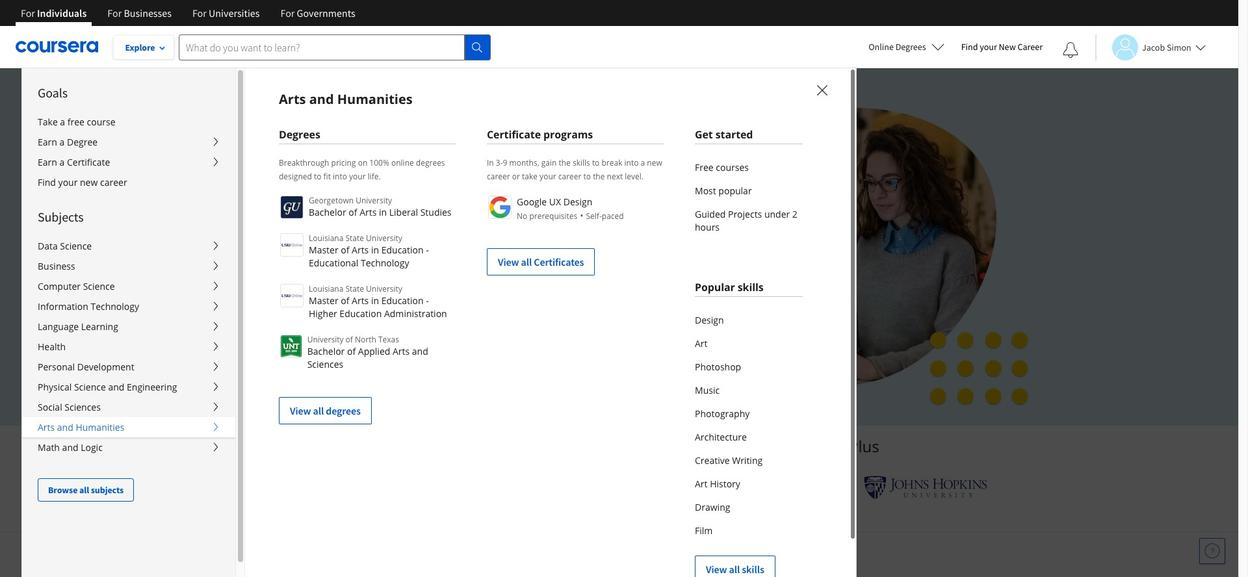 Task type: vqa. For each thing, say whether or not it's contained in the screenshot.
Earn for Earn a Certificate
yes



Task type: locate. For each thing, give the bounding box(es) containing it.
1 vertical spatial sciences
[[65, 401, 101, 414]]

into inside in 3-9 months, gain the skills to break into a new career or take your career to the next level.
[[625, 157, 639, 168]]

0 vertical spatial louisiana
[[309, 233, 344, 244]]

art inside art link
[[695, 338, 708, 350]]

2 louisiana state university logo image from the top
[[280, 284, 304, 308]]

0 vertical spatial state
[[346, 233, 364, 244]]

0 vertical spatial new
[[647, 157, 663, 168]]

view down programs—all
[[498, 256, 519, 269]]

1 vertical spatial humanities
[[76, 421, 124, 434]]

certificate programs
[[487, 127, 593, 142]]

0 vertical spatial -
[[426, 244, 429, 256]]

in inside 'louisiana state university master of arts in education - higher education administration'
[[371, 295, 379, 307]]

johns hopkins university image
[[864, 476, 988, 500]]

arts up math
[[38, 421, 55, 434]]

a for certificate
[[60, 156, 65, 168]]

0 vertical spatial into
[[625, 157, 639, 168]]

1 louisiana from the top
[[309, 233, 344, 244]]

certificate inside the arts and humanities menu item
[[487, 127, 541, 142]]

louisiana up higher
[[309, 284, 344, 295]]

access
[[311, 182, 354, 202]]

state down educational on the left of page
[[346, 284, 364, 295]]

all inside popular skills list
[[729, 563, 740, 576]]

2 vertical spatial view
[[706, 563, 727, 576]]

skills inside list
[[742, 563, 765, 576]]

education up trial
[[340, 308, 382, 320]]

earn a degree
[[38, 136, 98, 148]]

education inside louisiana state university master of arts in education - educational technology
[[382, 244, 424, 256]]

coursera plus image
[[242, 122, 440, 142]]

1 vertical spatial the
[[593, 171, 605, 182]]

1 vertical spatial science
[[83, 280, 115, 293]]

1 horizontal spatial certificate
[[487, 127, 541, 142]]

to
[[592, 157, 600, 168], [314, 171, 322, 182], [584, 171, 591, 182], [358, 182, 372, 202]]

arts inside louisiana state university master of arts in education - educational technology
[[352, 244, 369, 256]]

take
[[522, 171, 538, 182]]

free up the most at the top of the page
[[695, 161, 714, 174]]

to inside the unlimited access to 7,000+ world-class courses, hands-on projects, and job-ready certificate programs—all included in your subscription
[[358, 182, 372, 202]]

0 vertical spatial sciences
[[307, 358, 344, 371]]

break
[[602, 157, 623, 168]]

career up hands- at the left
[[559, 171, 582, 182]]

view
[[498, 256, 519, 269], [290, 405, 311, 418], [706, 563, 727, 576]]

master up educational on the left of page
[[309, 244, 339, 256]]

learning
[[81, 321, 118, 333]]

0 horizontal spatial design
[[564, 196, 593, 208]]

arts right applied
[[393, 345, 410, 358]]

arts up trial
[[352, 295, 369, 307]]

1 horizontal spatial design
[[695, 314, 724, 327]]

and down social sciences at bottom left
[[57, 421, 73, 434]]

music link
[[695, 379, 803, 403]]

1 horizontal spatial free
[[695, 161, 714, 174]]

all for skills
[[729, 563, 740, 576]]

0 horizontal spatial career
[[100, 176, 127, 189]]

1 vertical spatial find
[[38, 176, 56, 189]]

degrees right 'online'
[[416, 157, 445, 168]]

1 master from the top
[[309, 244, 339, 256]]

view all degrees
[[290, 405, 361, 418]]

0 horizontal spatial day
[[296, 321, 313, 334]]

art left history
[[695, 478, 708, 490]]

- inside louisiana state university master of arts in education - educational technology
[[426, 244, 429, 256]]

2 vertical spatial science
[[74, 381, 106, 393]]

earn for earn a certificate
[[38, 156, 57, 168]]

0 vertical spatial humanities
[[337, 90, 413, 108]]

1 horizontal spatial with
[[744, 436, 775, 457]]

new right break
[[647, 157, 663, 168]]

sciences
[[307, 358, 344, 371], [65, 401, 101, 414]]

your down "gain"
[[540, 171, 557, 182]]

sciences right the university of north texas logo
[[307, 358, 344, 371]]

1 vertical spatial louisiana
[[309, 284, 344, 295]]

0 vertical spatial arts and humanities
[[279, 90, 413, 108]]

1 horizontal spatial the
[[593, 171, 605, 182]]

for for individuals
[[21, 7, 35, 20]]

find for find your new career
[[962, 41, 978, 53]]

louisiana inside louisiana state university master of arts in education - educational technology
[[309, 233, 344, 244]]

a for degree
[[60, 136, 65, 148]]

2 vertical spatial skills
[[742, 563, 765, 576]]

skills down film link
[[742, 563, 765, 576]]

all inside 'button'
[[79, 485, 89, 496]]

bachelor down access
[[309, 206, 346, 219]]

a left free
[[60, 116, 65, 128]]

view inside popular skills list
[[706, 563, 727, 576]]

0 horizontal spatial the
[[559, 157, 571, 168]]

career
[[487, 171, 510, 182], [559, 171, 582, 182], [100, 176, 127, 189]]

arts and humanities group
[[21, 68, 1249, 578]]

1 horizontal spatial degrees
[[416, 157, 445, 168]]

art link
[[695, 332, 803, 356]]

in inside louisiana state university master of arts in education - educational technology
[[371, 244, 379, 256]]

of up educational on the left of page
[[341, 244, 350, 256]]

music
[[695, 384, 720, 397]]

university down life.
[[356, 195, 392, 206]]

degrees inside the arts and humanities menu item
[[279, 127, 321, 142]]

university of north texas bachelor of applied arts and sciences
[[307, 334, 428, 371]]

- down certificate
[[426, 244, 429, 256]]

1 for from the left
[[21, 7, 35, 20]]

skills up hands- at the left
[[573, 157, 590, 168]]

- for master of arts in education - educational technology
[[426, 244, 429, 256]]

1 vertical spatial louisiana state university logo image
[[280, 284, 304, 308]]

film link
[[695, 520, 803, 543]]

most popular
[[695, 185, 752, 197]]

state inside 'louisiana state university master of arts in education - higher education administration'
[[346, 284, 364, 295]]

1 louisiana state university logo image from the top
[[280, 233, 304, 257]]

2 earn from the top
[[38, 156, 57, 168]]

into right fit
[[333, 171, 347, 182]]

of right 14-
[[347, 345, 356, 358]]

day up the university of north texas logo
[[296, 321, 313, 334]]

designed
[[279, 171, 312, 182]]

- up administration
[[426, 295, 429, 307]]

0 horizontal spatial technology
[[91, 300, 139, 313]]

a down earn a degree
[[60, 156, 65, 168]]

0 horizontal spatial view
[[290, 405, 311, 418]]

0 horizontal spatial arts and humanities
[[38, 421, 124, 434]]

1 horizontal spatial view
[[498, 256, 519, 269]]

a up level.
[[641, 157, 645, 168]]

1 horizontal spatial day
[[338, 352, 354, 364]]

0 vertical spatial or
[[512, 171, 520, 182]]

day inside button
[[296, 321, 313, 334]]

1 horizontal spatial technology
[[361, 257, 409, 269]]

into for degrees
[[333, 171, 347, 182]]

14-
[[324, 352, 338, 364]]

online degrees
[[869, 41, 927, 53]]

arts right job- at left
[[360, 206, 377, 219]]

of left ready
[[349, 206, 357, 219]]

your down 'earn a certificate' on the top left
[[58, 176, 78, 189]]

or left /year
[[242, 352, 254, 364]]

social sciences
[[38, 401, 101, 414]]

2 for from the left
[[108, 7, 122, 20]]

all for degrees
[[313, 405, 324, 418]]

physical science and engineering
[[38, 381, 177, 393]]

view down film
[[706, 563, 727, 576]]

0 horizontal spatial certificate
[[67, 156, 110, 168]]

0 vertical spatial on
[[358, 157, 368, 168]]

degrees
[[896, 41, 927, 53], [279, 127, 321, 142]]

in right anytime
[[371, 295, 379, 307]]

1 vertical spatial bachelor
[[307, 345, 345, 358]]

2 art from the top
[[695, 478, 708, 490]]

/year with 14-day money-back guarantee
[[275, 352, 462, 364]]

all inside degrees list
[[313, 405, 324, 418]]

0 vertical spatial louisiana state university logo image
[[280, 233, 304, 257]]

science up information technology
[[83, 280, 115, 293]]

the right "gain"
[[559, 157, 571, 168]]

1 art from the top
[[695, 338, 708, 350]]

of inside the georgetown university bachelor of arts in liberal studies
[[349, 206, 357, 219]]

for left universities
[[192, 7, 207, 20]]

2 - from the top
[[426, 295, 429, 307]]

popular skills
[[695, 280, 764, 295]]

the
[[559, 157, 571, 168], [593, 171, 605, 182]]

1 vertical spatial design
[[695, 314, 724, 327]]

language learning button
[[22, 317, 235, 337]]

0 horizontal spatial on
[[358, 157, 368, 168]]

0 vertical spatial day
[[296, 321, 313, 334]]

started
[[716, 127, 753, 142]]

/year
[[275, 352, 299, 364]]

2 state from the top
[[346, 284, 364, 295]]

physical
[[38, 381, 72, 393]]

design inside popular skills list
[[695, 314, 724, 327]]

find your new career
[[38, 176, 127, 189]]

certificate up 9
[[487, 127, 541, 142]]

day left money-
[[338, 352, 354, 364]]

to up hands- at the left
[[584, 171, 591, 182]]

certificate programs list
[[487, 194, 664, 276]]

0 vertical spatial technology
[[361, 257, 409, 269]]

close image
[[814, 81, 831, 98], [814, 81, 831, 98], [814, 81, 831, 98], [814, 81, 831, 98], [814, 81, 831, 98], [814, 81, 831, 98], [814, 82, 831, 99]]

close image
[[814, 81, 831, 98], [814, 81, 831, 98], [814, 81, 831, 98], [814, 81, 831, 98], [814, 81, 831, 98]]

art for art history
[[695, 478, 708, 490]]

career inside explore menu element
[[100, 176, 127, 189]]

1 earn from the top
[[38, 136, 57, 148]]

explore menu element
[[22, 68, 235, 502]]

1 vertical spatial degrees
[[326, 405, 361, 418]]

free
[[695, 161, 714, 174], [315, 321, 335, 334]]

None search field
[[179, 34, 491, 60]]

arts and humanities inside dropdown button
[[38, 421, 124, 434]]

0 vertical spatial find
[[962, 41, 978, 53]]

louisiana for master of arts in education - educational technology
[[309, 233, 344, 244]]

1 vertical spatial state
[[346, 284, 364, 295]]

0 horizontal spatial degrees
[[326, 405, 361, 418]]

degrees right online
[[896, 41, 927, 53]]

in down ready
[[371, 244, 379, 256]]

new inside in 3-9 months, gain the skills to break into a new career or take your career to the next level.
[[647, 157, 663, 168]]

all for certificates
[[521, 256, 532, 269]]

1 vertical spatial master
[[309, 295, 339, 307]]

state for technology
[[346, 233, 364, 244]]

courses
[[716, 161, 749, 174]]

with
[[302, 352, 322, 364], [744, 436, 775, 457]]

-
[[426, 244, 429, 256], [426, 295, 429, 307]]

0 horizontal spatial with
[[302, 352, 322, 364]]

university up administration
[[366, 284, 403, 295]]

jacob simon button
[[1096, 34, 1206, 60]]

in left the liberal
[[379, 206, 387, 219]]

your left life.
[[349, 171, 366, 182]]

arts and humanities
[[279, 90, 413, 108], [38, 421, 124, 434]]

1 horizontal spatial new
[[647, 157, 663, 168]]

earn down take
[[38, 136, 57, 148]]

computer science button
[[22, 276, 235, 297]]

certificate
[[487, 127, 541, 142], [67, 156, 110, 168]]

or inside in 3-9 months, gain the skills to break into a new career or take your career to the next level.
[[512, 171, 520, 182]]

0 vertical spatial master
[[309, 244, 339, 256]]

view all certificates
[[498, 256, 584, 269]]

design up •
[[564, 196, 593, 208]]

university inside the university of north texas bachelor of applied arts and sciences
[[307, 334, 344, 345]]

0 vertical spatial with
[[302, 352, 322, 364]]

all inside certificate programs 'list'
[[521, 256, 532, 269]]

1 horizontal spatial arts and humanities
[[279, 90, 413, 108]]

certificates
[[534, 256, 584, 269]]

0 vertical spatial art
[[695, 338, 708, 350]]

technology up 'louisiana state university master of arts in education - higher education administration'
[[361, 257, 409, 269]]

2 horizontal spatial view
[[706, 563, 727, 576]]

leading
[[484, 436, 537, 457]]

0 vertical spatial free
[[695, 161, 714, 174]]

2 master from the top
[[309, 295, 339, 307]]

art up photoshop
[[695, 338, 708, 350]]

state inside louisiana state university master of arts in education - educational technology
[[346, 233, 364, 244]]

prerequisites
[[530, 211, 578, 222]]

0 vertical spatial skills
[[573, 157, 590, 168]]

0 vertical spatial design
[[564, 196, 593, 208]]

find inside explore menu element
[[38, 176, 56, 189]]

arts up educational on the left of page
[[352, 244, 369, 256]]

physical science and engineering button
[[22, 377, 235, 397]]

1 horizontal spatial find
[[962, 41, 978, 53]]

history
[[710, 478, 741, 490]]

0 horizontal spatial humanities
[[76, 421, 124, 434]]

new down 'earn a certificate' on the top left
[[80, 176, 98, 189]]

0 vertical spatial the
[[559, 157, 571, 168]]

1 vertical spatial education
[[382, 295, 424, 307]]

of inside 'louisiana state university master of arts in education - higher education administration'
[[341, 295, 350, 307]]

0 vertical spatial degrees
[[416, 157, 445, 168]]

0 horizontal spatial free
[[315, 321, 335, 334]]

science down personal development
[[74, 381, 106, 393]]

your inside in 3-9 months, gain the skills to break into a new career or take your career to the next level.
[[540, 171, 557, 182]]

certificate up find your new career
[[67, 156, 110, 168]]

arts inside dropdown button
[[38, 421, 55, 434]]

view inside certificate programs 'list'
[[498, 256, 519, 269]]

degrees list
[[279, 194, 456, 425]]

1 horizontal spatial or
[[512, 171, 520, 182]]

for left individuals
[[21, 7, 35, 20]]

design down popular
[[695, 314, 724, 327]]

for left businesses
[[108, 7, 122, 20]]

0 vertical spatial degrees
[[896, 41, 927, 53]]

drawing
[[695, 501, 731, 514]]

1 vertical spatial with
[[744, 436, 775, 457]]

of up trial
[[341, 295, 350, 307]]

on inside the unlimited access to 7,000+ world-class courses, hands-on projects, and job-ready certificate programs—all included in your subscription
[[607, 182, 624, 202]]

to left fit
[[314, 171, 322, 182]]

individuals
[[37, 7, 87, 20]]

google ux design no prerequisites • self-paced
[[517, 196, 624, 222]]

hours
[[695, 221, 720, 233]]

university down ready
[[366, 233, 403, 244]]

0 horizontal spatial new
[[80, 176, 98, 189]]

1 vertical spatial free
[[315, 321, 335, 334]]

all
[[521, 256, 532, 269], [313, 405, 324, 418], [79, 485, 89, 496], [729, 563, 740, 576]]

in inside the georgetown university bachelor of arts in liberal studies
[[379, 206, 387, 219]]

free down higher
[[315, 321, 335, 334]]

1 horizontal spatial on
[[607, 182, 624, 202]]

state down job- at left
[[346, 233, 364, 244]]

logic
[[81, 442, 103, 454]]

writing
[[732, 455, 763, 467]]

take
[[38, 116, 58, 128]]

projects,
[[242, 205, 299, 225]]

1 - from the top
[[426, 244, 429, 256]]

certificate
[[399, 205, 465, 225]]

and up subscription
[[303, 205, 329, 225]]

on inside breakthrough pricing on 100% online degrees designed to fit into your life.
[[358, 157, 368, 168]]

0 horizontal spatial degrees
[[279, 127, 321, 142]]

get started
[[695, 127, 753, 142]]

technology up 'language learning' popup button
[[91, 300, 139, 313]]

1 horizontal spatial degrees
[[896, 41, 927, 53]]

education down the liberal
[[382, 244, 424, 256]]

- for master of arts in education - higher education administration
[[426, 295, 429, 307]]

sciences down physical science and engineering
[[65, 401, 101, 414]]

0 horizontal spatial into
[[333, 171, 347, 182]]

1 vertical spatial art
[[695, 478, 708, 490]]

1 vertical spatial arts and humanities
[[38, 421, 124, 434]]

louisiana up educational on the left of page
[[309, 233, 344, 244]]

show notifications image
[[1063, 42, 1079, 58]]

education up administration
[[382, 295, 424, 307]]

1 horizontal spatial humanities
[[337, 90, 413, 108]]

in right paced
[[628, 205, 640, 225]]

to inside breakthrough pricing on 100% online degrees designed to fit into your life.
[[314, 171, 322, 182]]

and left logic
[[62, 442, 78, 454]]

and right back
[[412, 345, 428, 358]]

bachelor inside the university of north texas bachelor of applied arts and sciences
[[307, 345, 345, 358]]

for for universities
[[192, 7, 207, 20]]

2 louisiana from the top
[[309, 284, 344, 295]]

1 vertical spatial into
[[333, 171, 347, 182]]

0 vertical spatial education
[[382, 244, 424, 256]]

humanities up logic
[[76, 421, 124, 434]]

career down 3-
[[487, 171, 510, 182]]

jacob
[[1143, 41, 1166, 53]]

and inside dropdown button
[[57, 421, 73, 434]]

/month,
[[258, 292, 295, 304]]

sas image
[[685, 478, 735, 499]]

view inside degrees list
[[290, 405, 311, 418]]

0 vertical spatial science
[[60, 240, 92, 252]]

louisiana state university logo image
[[280, 233, 304, 257], [280, 284, 304, 308]]

view down /year
[[290, 405, 311, 418]]

humanities up the coursera plus image
[[337, 90, 413, 108]]

your
[[980, 41, 998, 53], [349, 171, 366, 182], [540, 171, 557, 182], [58, 176, 78, 189], [242, 228, 273, 248]]

georgetown university logo image
[[280, 196, 304, 219]]

online
[[869, 41, 894, 53]]

1 horizontal spatial sciences
[[307, 358, 344, 371]]

louisiana state university logo image down projects,
[[280, 233, 304, 257]]

1 vertical spatial skills
[[738, 280, 764, 295]]

arts and humanities up logic
[[38, 421, 124, 434]]

into up level.
[[625, 157, 639, 168]]

hands-
[[561, 182, 607, 202]]

1 vertical spatial certificate
[[67, 156, 110, 168]]

1 vertical spatial day
[[338, 352, 354, 364]]

breakthrough pricing on 100% online degrees designed to fit into your life.
[[279, 157, 445, 182]]

design inside google ux design no prerequisites • self-paced
[[564, 196, 593, 208]]

arts and humanities up the coursera plus image
[[279, 90, 413, 108]]

0 vertical spatial earn
[[38, 136, 57, 148]]

university inside louisiana state university master of arts in education - educational technology
[[366, 233, 403, 244]]

free
[[68, 116, 85, 128]]

science for physical
[[74, 381, 106, 393]]

life.
[[368, 171, 381, 182]]

master up higher
[[309, 295, 339, 307]]

educational
[[309, 257, 359, 269]]

jacob simon
[[1143, 41, 1192, 53]]

4 for from the left
[[281, 7, 295, 20]]

higher
[[309, 308, 337, 320]]

career down earn a certificate popup button
[[100, 176, 127, 189]]

degrees up breakthrough
[[279, 127, 321, 142]]

arts and humanities button
[[22, 418, 235, 438]]

1 vertical spatial on
[[607, 182, 624, 202]]

into inside breakthrough pricing on 100% online degrees designed to fit into your life.
[[333, 171, 347, 182]]

1 vertical spatial -
[[426, 295, 429, 307]]

leading universities and companies with coursera plus
[[480, 436, 880, 457]]

your down projects,
[[242, 228, 273, 248]]

business
[[38, 260, 75, 273]]

earn down earn a degree
[[38, 156, 57, 168]]

degrees down 14-
[[326, 405, 361, 418]]

0 vertical spatial view
[[498, 256, 519, 269]]

7-
[[288, 321, 296, 334]]

for for governments
[[281, 7, 295, 20]]

master inside louisiana state university master of arts in education - educational technology
[[309, 244, 339, 256]]

google
[[517, 196, 547, 208]]

governments
[[297, 7, 356, 20]]

louisiana inside 'louisiana state university master of arts in education - higher education administration'
[[309, 284, 344, 295]]

on down next
[[607, 182, 624, 202]]

and inside the unlimited access to 7,000+ world-class courses, hands-on projects, and job-ready certificate programs—all included in your subscription
[[303, 205, 329, 225]]

in
[[628, 205, 640, 225], [379, 206, 387, 219], [371, 244, 379, 256], [371, 295, 379, 307]]

0 horizontal spatial find
[[38, 176, 56, 189]]

1 horizontal spatial into
[[625, 157, 639, 168]]

louisiana state university logo image up 7-
[[280, 284, 304, 308]]

information technology button
[[22, 297, 235, 317]]

1 vertical spatial degrees
[[279, 127, 321, 142]]

1 vertical spatial earn
[[38, 156, 57, 168]]

1 state from the top
[[346, 233, 364, 244]]

partnername logo image
[[488, 196, 512, 219]]

to left break
[[592, 157, 600, 168]]

a inside in 3-9 months, gain the skills to break into a new career or take your career to the next level.
[[641, 157, 645, 168]]

the left next
[[593, 171, 605, 182]]

personal
[[38, 361, 75, 373]]

find left new
[[962, 41, 978, 53]]

science inside dropdown button
[[60, 240, 92, 252]]

1 vertical spatial view
[[290, 405, 311, 418]]

0 vertical spatial bachelor
[[309, 206, 346, 219]]

0 horizontal spatial sciences
[[65, 401, 101, 414]]

1 vertical spatial technology
[[91, 300, 139, 313]]

bachelor
[[309, 206, 346, 219], [307, 345, 345, 358]]

a left degree
[[60, 136, 65, 148]]

3 for from the left
[[192, 7, 207, 20]]

for left governments
[[281, 7, 295, 20]]

skills up design link
[[738, 280, 764, 295]]

design link
[[695, 309, 803, 332]]

- inside 'louisiana state university master of arts in education - higher education administration'
[[426, 295, 429, 307]]

1 vertical spatial or
[[242, 352, 254, 364]]

your left new
[[980, 41, 998, 53]]

your inside the unlimited access to 7,000+ world-class courses, hands-on projects, and job-ready certificate programs—all included in your subscription
[[242, 228, 273, 248]]

or left take on the top
[[512, 171, 520, 182]]

louisiana state university logo image for master of arts in education - educational technology
[[280, 233, 304, 257]]

bachelor down "start 7-day free trial" button
[[307, 345, 345, 358]]

master inside 'louisiana state university master of arts in education - higher education administration'
[[309, 295, 339, 307]]

sciences inside dropdown button
[[65, 401, 101, 414]]

for businesses
[[108, 7, 172, 20]]



Task type: describe. For each thing, give the bounding box(es) containing it.
universities
[[541, 436, 624, 457]]

health button
[[22, 337, 235, 357]]

all for subjects
[[79, 485, 89, 496]]

university of north texas logo image
[[280, 335, 302, 358]]

trial
[[337, 321, 358, 334]]

film
[[695, 525, 713, 537]]

career
[[1018, 41, 1043, 53]]

arts up the coursera plus image
[[279, 90, 306, 108]]

applied
[[358, 345, 390, 358]]

and up the coursera plus image
[[309, 90, 334, 108]]

help center image
[[1205, 544, 1221, 559]]

months,
[[510, 157, 540, 168]]

in 3-9 months, gain the skills to break into a new career or take your career to the next level.
[[487, 157, 663, 182]]

universities
[[209, 7, 260, 20]]

courses,
[[502, 182, 557, 202]]

browse all subjects
[[48, 485, 124, 496]]

most popular link
[[695, 180, 803, 203]]

creative writing
[[695, 455, 763, 467]]

social sciences button
[[22, 397, 235, 418]]

degrees inside breakthrough pricing on 100% online degrees designed to fit into your life.
[[416, 157, 445, 168]]

humanities inside arts and humanities dropdown button
[[76, 421, 124, 434]]

guarantee
[[415, 352, 462, 364]]

coursera
[[779, 436, 845, 457]]

louisiana state university master of arts in education - educational technology
[[309, 233, 429, 269]]

2 vertical spatial education
[[340, 308, 382, 320]]

studies
[[421, 206, 452, 219]]

level.
[[625, 171, 644, 182]]

online
[[392, 157, 414, 168]]

georgetown
[[309, 195, 354, 206]]

banner navigation
[[10, 0, 366, 36]]

earn a certificate button
[[22, 152, 235, 172]]

subscription
[[276, 228, 359, 248]]

state for education
[[346, 284, 364, 295]]

view all degrees link
[[279, 397, 372, 425]]

liberal
[[389, 206, 418, 219]]

start 7-day free trial
[[263, 321, 358, 334]]

projects
[[728, 208, 762, 220]]

business button
[[22, 256, 235, 276]]

new inside explore menu element
[[80, 176, 98, 189]]

earn a degree button
[[22, 132, 235, 152]]

university inside 'louisiana state university master of arts in education - higher education administration'
[[366, 284, 403, 295]]

get started list
[[695, 156, 803, 239]]

$59
[[242, 292, 258, 304]]

and inside the university of north texas bachelor of applied arts and sciences
[[412, 345, 428, 358]]

100%
[[370, 157, 389, 168]]

university inside the georgetown university bachelor of arts in liberal studies
[[356, 195, 392, 206]]

into for certificate programs
[[625, 157, 639, 168]]

view for view all skills
[[706, 563, 727, 576]]

find for find your new career
[[38, 176, 56, 189]]

free courses
[[695, 161, 749, 174]]

free inside free courses link
[[695, 161, 714, 174]]

art for art
[[695, 338, 708, 350]]

certificate inside popup button
[[67, 156, 110, 168]]

social
[[38, 401, 62, 414]]

arts inside the georgetown university bachelor of arts in liberal studies
[[360, 206, 377, 219]]

3-
[[496, 157, 503, 168]]

for universities
[[192, 7, 260, 20]]

programs
[[544, 127, 593, 142]]

ready
[[358, 205, 396, 225]]

math
[[38, 442, 60, 454]]

arts and humanities menu item
[[245, 68, 1249, 578]]

technology inside information technology popup button
[[91, 300, 139, 313]]

popular
[[695, 280, 735, 295]]

sciences inside the university of north texas bachelor of applied arts and sciences
[[307, 358, 344, 371]]

humanities inside the arts and humanities menu item
[[337, 90, 413, 108]]

under
[[765, 208, 790, 220]]

arts inside 'louisiana state university master of arts in education - higher education administration'
[[352, 295, 369, 307]]

science for computer
[[83, 280, 115, 293]]

unlimited access to 7,000+ world-class courses, hands-on projects, and job-ready certificate programs—all included in your subscription
[[242, 182, 640, 248]]

1 horizontal spatial career
[[487, 171, 510, 182]]

architecture
[[695, 431, 747, 444]]

•
[[580, 209, 584, 222]]

world-
[[424, 182, 466, 202]]

programs—all
[[469, 205, 563, 225]]

What do you want to learn? text field
[[179, 34, 465, 60]]

subjects
[[38, 209, 84, 225]]

2
[[793, 208, 798, 220]]

in inside the unlimited access to 7,000+ world-class courses, hands-on projects, and job-ready certificate programs—all included in your subscription
[[628, 205, 640, 225]]

ux
[[549, 196, 561, 208]]

earn for earn a degree
[[38, 136, 57, 148]]

for for businesses
[[108, 7, 122, 20]]

popular skills list
[[695, 309, 803, 578]]

math and logic
[[38, 442, 103, 454]]

paced
[[602, 211, 624, 222]]

master for higher
[[309, 295, 339, 307]]

louisiana state university logo image for master of arts in education - higher education administration
[[280, 284, 304, 308]]

skills inside in 3-9 months, gain the skills to break into a new career or take your career to the next level.
[[573, 157, 590, 168]]

degrees inside list
[[326, 405, 361, 418]]

view for view all degrees
[[290, 405, 311, 418]]

science for data
[[60, 240, 92, 252]]

$59 /month, cancel anytime
[[242, 292, 366, 304]]

degrees inside popup button
[[896, 41, 927, 53]]

guided
[[695, 208, 726, 220]]

view all skills
[[706, 563, 765, 576]]

degree
[[67, 136, 98, 148]]

0 horizontal spatial or
[[242, 352, 254, 364]]

your inside explore menu element
[[58, 176, 78, 189]]

included
[[567, 205, 624, 225]]

education for education
[[382, 295, 424, 307]]

georgetown university bachelor of arts in liberal studies
[[309, 195, 452, 219]]

get
[[695, 127, 713, 142]]

computer
[[38, 280, 81, 293]]

louisiana for master of arts in education - higher education administration
[[309, 284, 344, 295]]

photoshop link
[[695, 356, 803, 379]]

guided projects under 2 hours
[[695, 208, 798, 233]]

data science button
[[22, 236, 235, 256]]

view for view all certificates
[[498, 256, 519, 269]]

arts inside the university of north texas bachelor of applied arts and sciences
[[393, 345, 410, 358]]

photography link
[[695, 403, 803, 426]]

arts and humanities inside menu item
[[279, 90, 413, 108]]

breakthrough
[[279, 157, 329, 168]]

find your new career link
[[22, 172, 235, 193]]

7,000+
[[376, 182, 420, 202]]

9
[[503, 157, 508, 168]]

photoshop
[[695, 361, 742, 373]]

bachelor inside the georgetown university bachelor of arts in liberal studies
[[309, 206, 346, 219]]

take a free course
[[38, 116, 115, 128]]

start 7-day free trial button
[[242, 312, 378, 344]]

simon
[[1167, 41, 1192, 53]]

personal development
[[38, 361, 134, 373]]

cancel
[[297, 292, 326, 304]]

of inside louisiana state university master of arts in education - educational technology
[[341, 244, 350, 256]]

earn a certificate
[[38, 156, 110, 168]]

technology inside louisiana state university master of arts in education - educational technology
[[361, 257, 409, 269]]

master for educational
[[309, 244, 339, 256]]

a for free
[[60, 116, 65, 128]]

next
[[607, 171, 623, 182]]

free inside "start 7-day free trial" button
[[315, 321, 335, 334]]

2 horizontal spatial career
[[559, 171, 582, 182]]

new
[[999, 41, 1016, 53]]

education for technology
[[382, 244, 424, 256]]

of left north
[[346, 334, 353, 345]]

your inside breakthrough pricing on 100% online degrees designed to fit into your life.
[[349, 171, 366, 182]]

personal development button
[[22, 357, 235, 377]]

creative
[[695, 455, 730, 467]]

north
[[355, 334, 376, 345]]

computer science
[[38, 280, 115, 293]]

and left companies
[[628, 436, 656, 457]]

art history
[[695, 478, 741, 490]]

coursera image
[[16, 37, 98, 57]]

subjects
[[91, 485, 124, 496]]

and down development
[[108, 381, 124, 393]]



